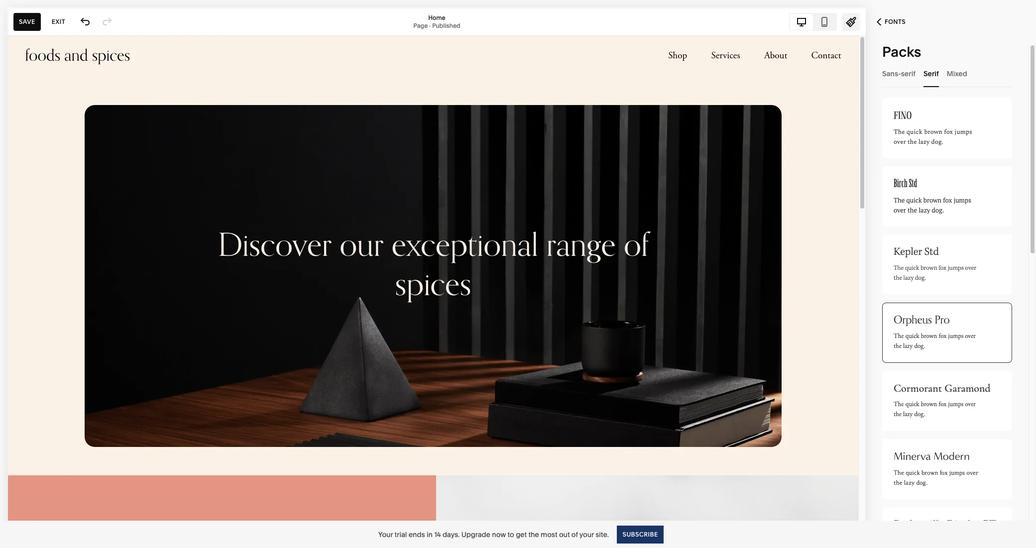 Task type: locate. For each thing, give the bounding box(es) containing it.
lazy
[[918, 137, 930, 147], [919, 206, 930, 215], [903, 274, 914, 282], [903, 342, 913, 350], [903, 410, 913, 419], [904, 479, 915, 487]]

the down orpheus
[[894, 332, 904, 341]]

std right birch
[[909, 177, 917, 190]]

serif button
[[923, 60, 939, 87]]

0 horizontal spatial std
[[909, 177, 917, 190]]

the down birch std
[[908, 206, 917, 215]]

the down minerva on the right of page
[[894, 469, 904, 477]]

std for kepler std
[[924, 245, 939, 258]]

the down cormorant
[[894, 410, 902, 419]]

kepler
[[894, 245, 922, 258]]

the quick brown fox jumps over the lazy dog. down kepler std
[[894, 264, 976, 282]]

the down birch
[[894, 196, 905, 205]]

quick for minerva
[[906, 469, 920, 477]]

the down cormorant
[[894, 400, 904, 409]]

1 vertical spatial tab list
[[882, 60, 1012, 87]]

brown for kepler
[[921, 264, 937, 272]]

std for birch std
[[909, 177, 917, 190]]

trial
[[395, 530, 407, 539]]

upgrade
[[461, 530, 490, 539]]

5 the from the top
[[894, 400, 904, 409]]

brown inside orpheus pro the quick brown fox jumps over the lazy dog.
[[921, 332, 937, 341]]

quick down kepler std
[[905, 264, 919, 272]]

the down fino at right top
[[894, 127, 905, 137]]

the inside orpheus pro the quick brown fox jumps over the lazy dog.
[[894, 342, 902, 350]]

the down fino at right top
[[908, 137, 917, 147]]

quick inside fino the quick brown fox jumps over the lazy dog.
[[907, 127, 923, 137]]

ends
[[409, 530, 425, 539]]

brown
[[924, 127, 942, 137], [923, 196, 941, 205], [921, 264, 937, 272], [921, 332, 937, 341], [921, 400, 937, 409], [922, 469, 938, 477]]

over for kepler std
[[965, 264, 976, 272]]

your
[[378, 530, 393, 539]]

site.
[[596, 530, 609, 539]]

2 the quick brown fox jumps over the lazy dog. from the top
[[894, 264, 976, 282]]

save button
[[13, 13, 41, 31]]

garamond
[[945, 382, 991, 395]]

the for cormorant
[[894, 400, 904, 409]]

fox
[[944, 127, 953, 137], [943, 196, 952, 205], [939, 264, 946, 272], [939, 332, 946, 341], [939, 400, 946, 409], [940, 469, 948, 477]]

quick down minerva on the right of page
[[906, 469, 920, 477]]

published
[[432, 22, 460, 29]]

quick
[[907, 127, 923, 137], [906, 196, 922, 205], [905, 264, 919, 272], [905, 332, 919, 341], [905, 400, 919, 409], [906, 469, 920, 477]]

sans-serif button
[[882, 60, 916, 87]]

4 the quick brown fox jumps over the lazy dog. from the top
[[894, 469, 978, 487]]

0 horizontal spatial tab list
[[790, 14, 836, 30]]

1 vertical spatial std
[[924, 245, 939, 258]]

fonts button
[[866, 11, 917, 33]]

the down minerva on the right of page
[[894, 479, 902, 487]]

dog. for birch
[[932, 206, 944, 215]]

1 the from the top
[[894, 127, 905, 137]]

the quick brown fox jumps over the lazy dog. for kepler
[[894, 264, 976, 282]]

jumps
[[955, 127, 972, 137], [954, 196, 971, 205], [948, 264, 964, 272], [948, 332, 963, 341], [948, 400, 963, 409], [949, 469, 965, 477]]

3 the from the top
[[894, 264, 904, 272]]

the quick brown fox jumps over the lazy dog. down cormorant garamond
[[894, 400, 976, 419]]

the quick brown fox jumps over the lazy dog. for minerva
[[894, 469, 978, 487]]

3 the quick brown fox jumps over the lazy dog. from the top
[[894, 400, 976, 419]]

your
[[579, 530, 594, 539]]

std right kepler
[[924, 245, 939, 258]]

quick down fino at right top
[[907, 127, 923, 137]]

1 horizontal spatial std
[[924, 245, 939, 258]]

the quick brown fox jumps over the lazy dog. down birch std
[[894, 196, 971, 215]]

fonts
[[885, 18, 906, 25]]

your trial ends in 14 days. upgrade now to get the most out of your site.
[[378, 530, 609, 539]]

dog. for cormorant
[[914, 410, 925, 419]]

dog. inside fino the quick brown fox jumps over the lazy dog.
[[931, 137, 943, 147]]

birch std
[[894, 177, 917, 190]]

pro
[[935, 311, 950, 329]]

fox for cormorant
[[939, 400, 946, 409]]

quick down birch std
[[906, 196, 922, 205]]

the quick brown fox jumps over the lazy dog.
[[894, 196, 971, 215], [894, 264, 976, 282], [894, 400, 976, 419], [894, 469, 978, 487]]

mixed button
[[947, 60, 967, 87]]

quick down cormorant
[[905, 400, 919, 409]]

subscribe button
[[617, 525, 663, 543]]

2 the from the top
[[894, 196, 905, 205]]

the
[[908, 137, 917, 147], [908, 206, 917, 215], [894, 274, 902, 282], [894, 342, 902, 350], [894, 410, 902, 419], [894, 479, 902, 487], [528, 530, 539, 539]]

fox inside fino the quick brown fox jumps over the lazy dog.
[[944, 127, 953, 137]]

save
[[19, 18, 35, 25]]

0 vertical spatial std
[[909, 177, 917, 190]]

the for birch
[[894, 196, 905, 205]]

1 horizontal spatial tab list
[[882, 60, 1012, 87]]

tab list
[[790, 14, 836, 30], [882, 60, 1012, 87]]

lazy for kepler std
[[903, 274, 914, 282]]

over
[[894, 137, 906, 147], [894, 206, 906, 215], [965, 264, 976, 272], [965, 332, 976, 341], [965, 400, 976, 409], [967, 469, 978, 477]]

dog.
[[931, 137, 943, 147], [932, 206, 944, 215], [915, 274, 926, 282], [914, 342, 925, 350], [914, 410, 925, 419], [916, 479, 927, 487]]

std
[[909, 177, 917, 190], [924, 245, 939, 258]]

4 the from the top
[[894, 332, 904, 341]]

1 the quick brown fox jumps over the lazy dog. from the top
[[894, 196, 971, 215]]

the for kepler
[[894, 264, 904, 272]]

cormorant
[[894, 382, 942, 395]]

home page · published
[[413, 14, 460, 29]]

dog. inside orpheus pro the quick brown fox jumps over the lazy dog.
[[914, 342, 925, 350]]

·
[[429, 22, 431, 29]]

quick for birch
[[906, 196, 922, 205]]

orpheus pro the quick brown fox jumps over the lazy dog.
[[894, 311, 976, 350]]

the down kepler
[[894, 264, 904, 272]]

fox inside orpheus pro the quick brown fox jumps over the lazy dog.
[[939, 332, 946, 341]]

the down orpheus
[[894, 342, 902, 350]]

the quick brown fox jumps over the lazy dog. down minerva modern
[[894, 469, 978, 487]]

quick down orpheus
[[905, 332, 919, 341]]

6 the from the top
[[894, 469, 904, 477]]

dog. for kepler
[[915, 274, 926, 282]]

kepler std
[[894, 245, 939, 258]]

sans-
[[882, 69, 901, 78]]

serif
[[923, 69, 939, 78]]

home
[[428, 14, 445, 21]]

jumps inside fino the quick brown fox jumps over the lazy dog.
[[955, 127, 972, 137]]

jumps for cormorant garamond
[[948, 400, 963, 409]]

page
[[413, 22, 428, 29]]

the
[[894, 127, 905, 137], [894, 196, 905, 205], [894, 264, 904, 272], [894, 332, 904, 341], [894, 400, 904, 409], [894, 469, 904, 477]]

tab list containing sans-serif
[[882, 60, 1012, 87]]



Task type: vqa. For each thing, say whether or not it's contained in the screenshot.
they
no



Task type: describe. For each thing, give the bounding box(es) containing it.
exit
[[52, 18, 65, 25]]

quick for kepler
[[905, 264, 919, 272]]

days.
[[443, 530, 460, 539]]

dog. for minerva
[[916, 479, 927, 487]]

over for cormorant garamond
[[965, 400, 976, 409]]

to
[[508, 530, 514, 539]]

jumps for birch std
[[954, 196, 971, 205]]

the right get
[[528, 530, 539, 539]]

over inside fino the quick brown fox jumps over the lazy dog.
[[894, 137, 906, 147]]

the for minerva
[[894, 469, 904, 477]]

fox for minerva
[[940, 469, 948, 477]]

cormorant garamond
[[894, 382, 991, 395]]

the quick brown fox jumps over the lazy dog. for cormorant
[[894, 400, 976, 419]]

the inside fino the quick brown fox jumps over the lazy dog.
[[908, 137, 917, 147]]

over for birch std
[[894, 206, 906, 215]]

lazy for birch std
[[919, 206, 930, 215]]

fox for kepler
[[939, 264, 946, 272]]

brown for birch
[[923, 196, 941, 205]]

mixed
[[947, 69, 967, 78]]

0 vertical spatial tab list
[[790, 14, 836, 30]]

now
[[492, 530, 506, 539]]

lazy for minerva modern
[[904, 479, 915, 487]]

brown for minerva
[[922, 469, 938, 477]]

jumps for minerva modern
[[949, 469, 965, 477]]

the quick brown fox jumps over the lazy dog. for birch
[[894, 196, 971, 215]]

packs
[[882, 43, 921, 60]]

serif
[[901, 69, 916, 78]]

birch
[[894, 177, 908, 190]]

get
[[516, 530, 527, 539]]

lazy inside fino the quick brown fox jumps over the lazy dog.
[[918, 137, 930, 147]]

of
[[571, 530, 578, 539]]

baskerville display pt
[[894, 518, 996, 532]]

lazy for cormorant garamond
[[903, 410, 913, 419]]

exit button
[[46, 13, 71, 31]]

fox for birch
[[943, 196, 952, 205]]

the inside orpheus pro the quick brown fox jumps over the lazy dog.
[[894, 332, 904, 341]]

subscribe
[[622, 530, 658, 538]]

brown inside fino the quick brown fox jumps over the lazy dog.
[[924, 127, 942, 137]]

fino the quick brown fox jumps over the lazy dog.
[[894, 109, 972, 147]]

jumps for kepler std
[[948, 264, 964, 272]]

minerva modern
[[894, 450, 970, 463]]

lazy inside orpheus pro the quick brown fox jumps over the lazy dog.
[[903, 342, 913, 350]]

the inside fino the quick brown fox jumps over the lazy dog.
[[894, 127, 905, 137]]

over for minerva modern
[[967, 469, 978, 477]]

orpheus
[[894, 311, 932, 329]]

pt
[[983, 518, 996, 532]]

minerva
[[894, 450, 931, 463]]

most
[[541, 530, 557, 539]]

14
[[434, 530, 441, 539]]

quick for cormorant
[[905, 400, 919, 409]]

quick inside orpheus pro the quick brown fox jumps over the lazy dog.
[[905, 332, 919, 341]]

baskerville display pt button
[[882, 507, 1012, 548]]

out
[[559, 530, 570, 539]]

over inside orpheus pro the quick brown fox jumps over the lazy dog.
[[965, 332, 976, 341]]

in
[[427, 530, 433, 539]]

fino
[[894, 109, 912, 122]]

baskerville
[[894, 518, 944, 532]]

jumps inside orpheus pro the quick brown fox jumps over the lazy dog.
[[948, 332, 963, 341]]

display
[[947, 518, 980, 532]]

brown for cormorant
[[921, 400, 937, 409]]

the down kepler
[[894, 274, 902, 282]]

sans-serif
[[882, 69, 916, 78]]

modern
[[934, 450, 970, 463]]



